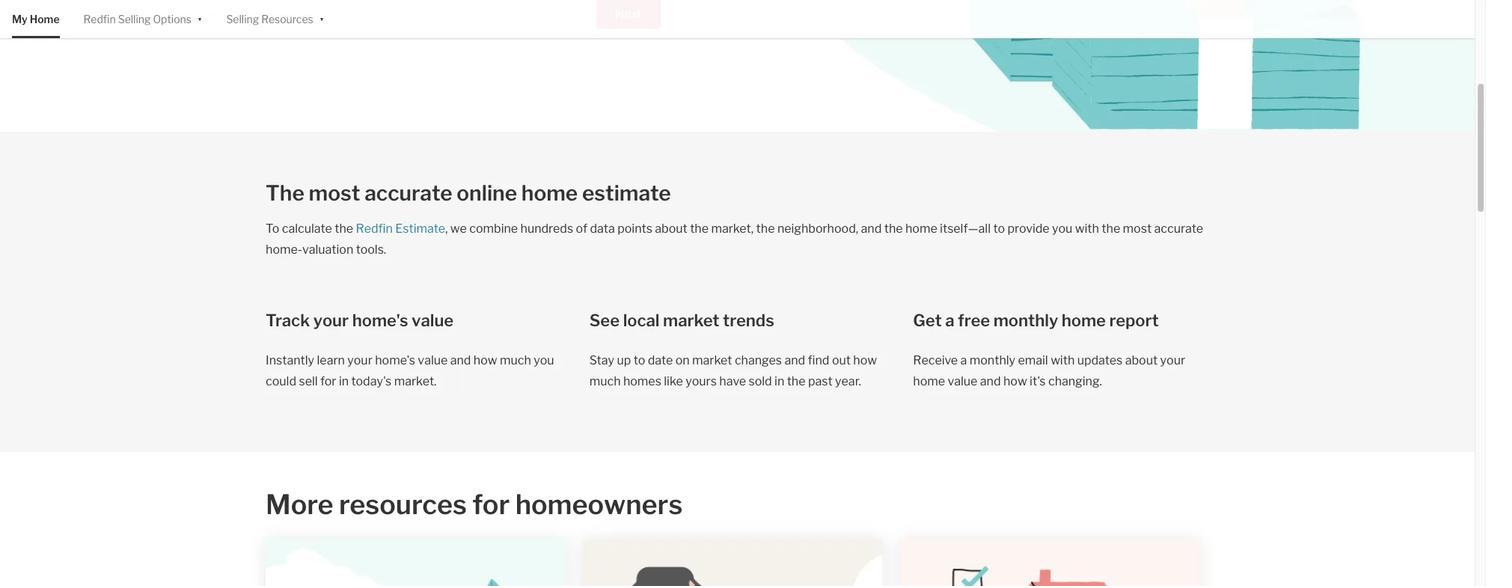 Task type: locate. For each thing, give the bounding box(es) containing it.
0 vertical spatial about
[[655, 222, 688, 236]]

in down "learn"
[[339, 374, 349, 388]]

your
[[313, 311, 349, 330], [347, 353, 373, 368], [1160, 353, 1186, 368]]

much inside instantly learn your home's value and how much you could sell for in today's market.
[[500, 353, 531, 368]]

1 horizontal spatial how
[[853, 353, 877, 368]]

1 horizontal spatial a
[[961, 353, 967, 368]]

1 horizontal spatial in
[[775, 374, 785, 388]]

redfin
[[83, 13, 116, 25], [356, 222, 393, 236]]

0 horizontal spatial much
[[500, 353, 531, 368]]

1 horizontal spatial ▾
[[319, 12, 324, 24]]

,
[[445, 222, 448, 236]]

selling resources ▾
[[226, 12, 324, 25]]

how inside instantly learn your home's value and how much you could sell for in today's market.
[[474, 353, 497, 368]]

your right updates
[[1160, 353, 1186, 368]]

0 vertical spatial with
[[1075, 222, 1099, 236]]

today's
[[351, 374, 392, 388]]

your inside instantly learn your home's value and how much you could sell for in today's market.
[[347, 353, 373, 368]]

with
[[1075, 222, 1099, 236], [1051, 353, 1075, 368]]

1 vertical spatial monthly
[[970, 353, 1016, 368]]

1 vertical spatial you
[[534, 353, 554, 368]]

stay
[[590, 353, 614, 368]]

2 ▾ from the left
[[319, 12, 324, 24]]

value up market.
[[418, 353, 448, 368]]

home's
[[352, 311, 408, 330], [375, 353, 415, 368]]

and
[[861, 222, 882, 236], [450, 353, 471, 368], [785, 353, 805, 368], [980, 374, 1001, 388]]

0 vertical spatial to
[[993, 222, 1005, 236]]

home equity image
[[266, 539, 565, 586]]

market
[[663, 311, 720, 330], [692, 353, 732, 368]]

1 vertical spatial a
[[961, 353, 967, 368]]

to left provide
[[993, 222, 1005, 236]]

1 vertical spatial redfin
[[356, 222, 393, 236]]

0 vertical spatial monthly
[[994, 311, 1058, 330]]

monthly
[[994, 311, 1058, 330], [970, 353, 1016, 368]]

0 horizontal spatial a
[[945, 311, 955, 330]]

0 horizontal spatial ▾
[[198, 12, 202, 24]]

monthly inside receive a monthly email with updates about your home value and how it's changing.
[[970, 353, 1016, 368]]

you
[[1052, 222, 1073, 236], [534, 353, 554, 368]]

with inside , we combine hundreds of data points about the market, the neighborhood, and the home itself—all to provide you with the most accurate home-valuation tools.
[[1075, 222, 1099, 236]]

and inside receive a monthly email with updates about your home value and how it's changing.
[[980, 374, 1001, 388]]

you left stay
[[534, 353, 554, 368]]

in inside stay up to date on market changes and find out how much homes like yours have sold in the past year.
[[775, 374, 785, 388]]

instantly
[[266, 353, 314, 368]]

0 horizontal spatial how
[[474, 353, 497, 368]]

1 vertical spatial market
[[692, 353, 732, 368]]

1 horizontal spatial selling
[[226, 13, 259, 25]]

0 vertical spatial a
[[945, 311, 955, 330]]

itself—all
[[940, 222, 991, 236]]

to inside , we combine hundreds of data points about the market, the neighborhood, and the home itself—all to provide you with the most accurate home-valuation tools.
[[993, 222, 1005, 236]]

1 horizontal spatial much
[[590, 374, 621, 388]]

home left itself—all
[[906, 222, 938, 236]]

2 vertical spatial value
[[948, 374, 978, 388]]

monthly left email
[[970, 353, 1016, 368]]

redfin up tools.
[[356, 222, 393, 236]]

you right provide
[[1052, 222, 1073, 236]]

house checklist image
[[900, 539, 1200, 586]]

▾ right options
[[198, 12, 202, 24]]

0 horizontal spatial for
[[320, 374, 336, 388]]

1 vertical spatial home's
[[375, 353, 415, 368]]

home down receive
[[913, 374, 945, 388]]

hundreds
[[521, 222, 573, 236]]

updates
[[1077, 353, 1123, 368]]

0 horizontal spatial in
[[339, 374, 349, 388]]

1 horizontal spatial for
[[473, 488, 510, 521]]

to
[[993, 222, 1005, 236], [634, 353, 645, 368]]

home
[[522, 180, 578, 206], [906, 222, 938, 236], [1062, 311, 1106, 330], [913, 374, 945, 388]]

1 vertical spatial value
[[418, 353, 448, 368]]

0 vertical spatial much
[[500, 353, 531, 368]]

about right points
[[655, 222, 688, 236]]

in right sold
[[775, 374, 785, 388]]

1 vertical spatial accurate
[[1154, 222, 1203, 236]]

1 horizontal spatial most
[[1123, 222, 1152, 236]]

0 horizontal spatial accurate
[[365, 180, 452, 206]]

how
[[474, 353, 497, 368], [853, 353, 877, 368], [1004, 374, 1027, 388]]

0 vertical spatial market
[[663, 311, 720, 330]]

my home link
[[12, 0, 60, 38]]

1 horizontal spatial to
[[993, 222, 1005, 236]]

about inside receive a monthly email with updates about your home value and how it's changing.
[[1125, 353, 1158, 368]]

home-
[[266, 243, 302, 257]]

report
[[1109, 311, 1159, 330]]

to right up
[[634, 353, 645, 368]]

the most accurate online home estimate
[[266, 180, 671, 206]]

most
[[309, 180, 360, 206], [1123, 222, 1152, 236]]

your up today's
[[347, 353, 373, 368]]

accurate inside , we combine hundreds of data points about the market, the neighborhood, and the home itself—all to provide you with the most accurate home-valuation tools.
[[1154, 222, 1203, 236]]

0 horizontal spatial about
[[655, 222, 688, 236]]

your up "learn"
[[313, 311, 349, 330]]

resources
[[339, 488, 467, 521]]

about inside , we combine hundreds of data points about the market, the neighborhood, and the home itself—all to provide you with the most accurate home-valuation tools.
[[655, 222, 688, 236]]

in
[[339, 374, 349, 388], [775, 374, 785, 388]]

1 ▾ from the left
[[198, 12, 202, 24]]

▾ right resources
[[319, 12, 324, 24]]

and inside , we combine hundreds of data points about the market, the neighborhood, and the home itself—all to provide you with the most accurate home-valuation tools.
[[861, 222, 882, 236]]

a right the get
[[945, 311, 955, 330]]

0 vertical spatial most
[[309, 180, 360, 206]]

1 vertical spatial about
[[1125, 353, 1158, 368]]

options
[[153, 13, 192, 25]]

about down report
[[1125, 353, 1158, 368]]

value inside instantly learn your home's value and how much you could sell for in today's market.
[[418, 353, 448, 368]]

Enter your address search field
[[198, 0, 587, 28]]

selling left resources
[[226, 13, 259, 25]]

0 horizontal spatial selling
[[118, 13, 151, 25]]

a right receive
[[961, 353, 967, 368]]

about
[[655, 222, 688, 236], [1125, 353, 1158, 368]]

1 horizontal spatial redfin
[[356, 222, 393, 236]]

see
[[590, 311, 620, 330]]

for
[[320, 374, 336, 388], [473, 488, 510, 521]]

2 selling from the left
[[226, 13, 259, 25]]

value down receive
[[948, 374, 978, 388]]

1 horizontal spatial you
[[1052, 222, 1073, 236]]

1 vertical spatial to
[[634, 353, 645, 368]]

▾
[[198, 12, 202, 24], [319, 12, 324, 24]]

home's up market.
[[375, 353, 415, 368]]

1 vertical spatial for
[[473, 488, 510, 521]]

market up yours
[[692, 353, 732, 368]]

monthly up email
[[994, 311, 1058, 330]]

points
[[618, 222, 653, 236]]

1 vertical spatial much
[[590, 374, 621, 388]]

past
[[808, 374, 833, 388]]

0 horizontal spatial you
[[534, 353, 554, 368]]

market,
[[711, 222, 754, 236]]

1 horizontal spatial about
[[1125, 353, 1158, 368]]

redfin estimate link
[[356, 222, 445, 236]]

2 horizontal spatial how
[[1004, 374, 1027, 388]]

data
[[590, 222, 615, 236]]

next
[[615, 7, 642, 21]]

a inside receive a monthly email with updates about your home value and how it's changing.
[[961, 353, 967, 368]]

to
[[266, 222, 279, 236]]

we
[[450, 222, 467, 236]]

with inside receive a monthly email with updates about your home value and how it's changing.
[[1051, 353, 1075, 368]]

1 selling from the left
[[118, 13, 151, 25]]

trends
[[723, 311, 774, 330]]

accurate
[[365, 180, 452, 206], [1154, 222, 1203, 236]]

home's up instantly learn your home's value and how much you could sell for in today's market.
[[352, 311, 408, 330]]

could
[[266, 374, 296, 388]]

resources
[[261, 13, 313, 25]]

value up instantly learn your home's value and how much you could sell for in today's market.
[[412, 311, 454, 330]]

0 vertical spatial redfin
[[83, 13, 116, 25]]

online
[[457, 180, 517, 206]]

0 horizontal spatial redfin
[[83, 13, 116, 25]]

of
[[576, 222, 587, 236]]

0 horizontal spatial to
[[634, 353, 645, 368]]

receive
[[913, 353, 958, 368]]

0 vertical spatial home's
[[352, 311, 408, 330]]

0 vertical spatial you
[[1052, 222, 1073, 236]]

the
[[335, 222, 353, 236], [690, 222, 709, 236], [756, 222, 775, 236], [884, 222, 903, 236], [1102, 222, 1121, 236], [787, 374, 806, 388]]

1 in from the left
[[339, 374, 349, 388]]

2 in from the left
[[775, 374, 785, 388]]

value
[[412, 311, 454, 330], [418, 353, 448, 368], [948, 374, 978, 388]]

0 horizontal spatial most
[[309, 180, 360, 206]]

1 vertical spatial with
[[1051, 353, 1075, 368]]

home inside receive a monthly email with updates about your home value and how it's changing.
[[913, 374, 945, 388]]

1 horizontal spatial accurate
[[1154, 222, 1203, 236]]

market up the on
[[663, 311, 720, 330]]

it's
[[1030, 374, 1046, 388]]

selling
[[118, 13, 151, 25], [226, 13, 259, 25]]

date
[[648, 353, 673, 368]]

0 vertical spatial for
[[320, 374, 336, 388]]

selling inside redfin selling options ▾
[[118, 13, 151, 25]]

1 vertical spatial most
[[1123, 222, 1152, 236]]

a
[[945, 311, 955, 330], [961, 353, 967, 368]]

selling left options
[[118, 13, 151, 25]]

my
[[12, 13, 28, 25]]

with up changing.
[[1051, 353, 1075, 368]]

with right provide
[[1075, 222, 1099, 236]]

much
[[500, 353, 531, 368], [590, 374, 621, 388]]

redfin right home
[[83, 13, 116, 25]]

your inside receive a monthly email with updates about your home value and how it's changing.
[[1160, 353, 1186, 368]]



Task type: describe. For each thing, give the bounding box(es) containing it.
calculate
[[282, 222, 332, 236]]

homeowners
[[515, 488, 683, 521]]

selling resources link
[[226, 0, 313, 38]]

home up "hundreds"
[[522, 180, 578, 206]]

get
[[913, 311, 942, 330]]

my home
[[12, 13, 60, 25]]

redfin selling options link
[[83, 0, 192, 38]]

a for receive
[[961, 353, 967, 368]]

, we combine hundreds of data points about the market, the neighborhood, and the home itself—all to provide you with the most accurate home-valuation tools.
[[266, 222, 1203, 257]]

▾ inside redfin selling options ▾
[[198, 12, 202, 24]]

find
[[808, 353, 830, 368]]

0 vertical spatial value
[[412, 311, 454, 330]]

changes
[[735, 353, 782, 368]]

much inside stay up to date on market changes and find out how much homes like yours have sold in the past year.
[[590, 374, 621, 388]]

and inside stay up to date on market changes and find out how much homes like yours have sold in the past year.
[[785, 353, 805, 368]]

estimate
[[395, 222, 445, 236]]

local
[[623, 311, 660, 330]]

estimate
[[582, 180, 671, 206]]

get a free monthly home report
[[913, 311, 1159, 330]]

yours
[[686, 374, 717, 388]]

market inside stay up to date on market changes and find out how much homes like yours have sold in the past year.
[[692, 353, 732, 368]]

track
[[266, 311, 310, 330]]

neighborhood,
[[778, 222, 859, 236]]

how inside stay up to date on market changes and find out how much homes like yours have sold in the past year.
[[853, 353, 877, 368]]

value inside receive a monthly email with updates about your home value and how it's changing.
[[948, 374, 978, 388]]

▾ inside selling resources ▾
[[319, 12, 324, 24]]

how inside receive a monthly email with updates about your home value and how it's changing.
[[1004, 374, 1027, 388]]

have
[[719, 374, 746, 388]]

home inside , we combine hundreds of data points about the market, the neighborhood, and the home itself—all to provide you with the most accurate home-valuation tools.
[[906, 222, 938, 236]]

see local market trends
[[590, 311, 774, 330]]

to inside stay up to date on market changes and find out how much homes like yours have sold in the past year.
[[634, 353, 645, 368]]

hero banner image
[[746, 0, 1475, 132]]

redfin selling options ▾
[[83, 12, 202, 25]]

free
[[958, 311, 990, 330]]

up
[[617, 353, 631, 368]]

to calculate the redfin estimate
[[266, 222, 445, 236]]

0 vertical spatial accurate
[[365, 180, 452, 206]]

on
[[676, 353, 690, 368]]

redfin inside redfin selling options ▾
[[83, 13, 116, 25]]

next button
[[596, 0, 661, 28]]

most inside , we combine hundreds of data points about the market, the neighborhood, and the home itself—all to provide you with the most accurate home-valuation tools.
[[1123, 222, 1152, 236]]

sell
[[299, 374, 318, 388]]

track your home's value
[[266, 311, 454, 330]]

changing.
[[1048, 374, 1102, 388]]

home's inside instantly learn your home's value and how much you could sell for in today's market.
[[375, 353, 415, 368]]

tools.
[[356, 243, 386, 257]]

email
[[1018, 353, 1048, 368]]

the
[[266, 180, 304, 206]]

real estate laptop image
[[583, 539, 883, 586]]

combine
[[469, 222, 518, 236]]

a for get
[[945, 311, 955, 330]]

sold
[[749, 374, 772, 388]]

receive a monthly email with updates about your home value and how it's changing.
[[913, 353, 1186, 388]]

out
[[832, 353, 851, 368]]

home
[[30, 13, 60, 25]]

instantly learn your home's value and how much you could sell for in today's market.
[[266, 353, 554, 388]]

homes
[[623, 374, 661, 388]]

for inside instantly learn your home's value and how much you could sell for in today's market.
[[320, 374, 336, 388]]

in inside instantly learn your home's value and how much you could sell for in today's market.
[[339, 374, 349, 388]]

and inside instantly learn your home's value and how much you could sell for in today's market.
[[450, 353, 471, 368]]

you inside instantly learn your home's value and how much you could sell for in today's market.
[[534, 353, 554, 368]]

valuation
[[302, 243, 353, 257]]

you inside , we combine hundreds of data points about the market, the neighborhood, and the home itself—all to provide you with the most accurate home-valuation tools.
[[1052, 222, 1073, 236]]

more resources for homeowners
[[266, 488, 683, 521]]

stay up to date on market changes and find out how much homes like yours have sold in the past year.
[[590, 353, 877, 388]]

learn
[[317, 353, 345, 368]]

selling inside selling resources ▾
[[226, 13, 259, 25]]

the inside stay up to date on market changes and find out how much homes like yours have sold in the past year.
[[787, 374, 806, 388]]

home up updates
[[1062, 311, 1106, 330]]

more
[[266, 488, 333, 521]]

provide
[[1008, 222, 1050, 236]]

market.
[[394, 374, 437, 388]]

like
[[664, 374, 683, 388]]

year.
[[835, 374, 861, 388]]



Task type: vqa. For each thing, say whether or not it's contained in the screenshot.
See local market trends
yes



